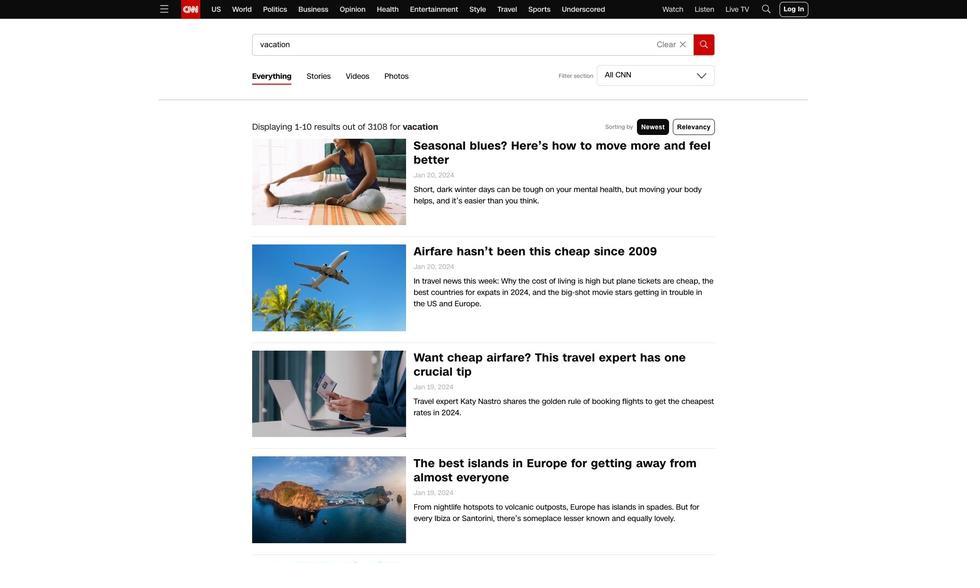 Task type: describe. For each thing, give the bounding box(es) containing it.
search icon image
[[761, 3, 772, 14]]

open menu icon image
[[159, 3, 170, 14]]



Task type: locate. For each thing, give the bounding box(es) containing it.
ui add 2 image
[[676, 37, 690, 52]]

None text field
[[253, 34, 648, 55]]

search image
[[698, 37, 710, 49]]



Task type: vqa. For each thing, say whether or not it's contained in the screenshot.
text box
yes



